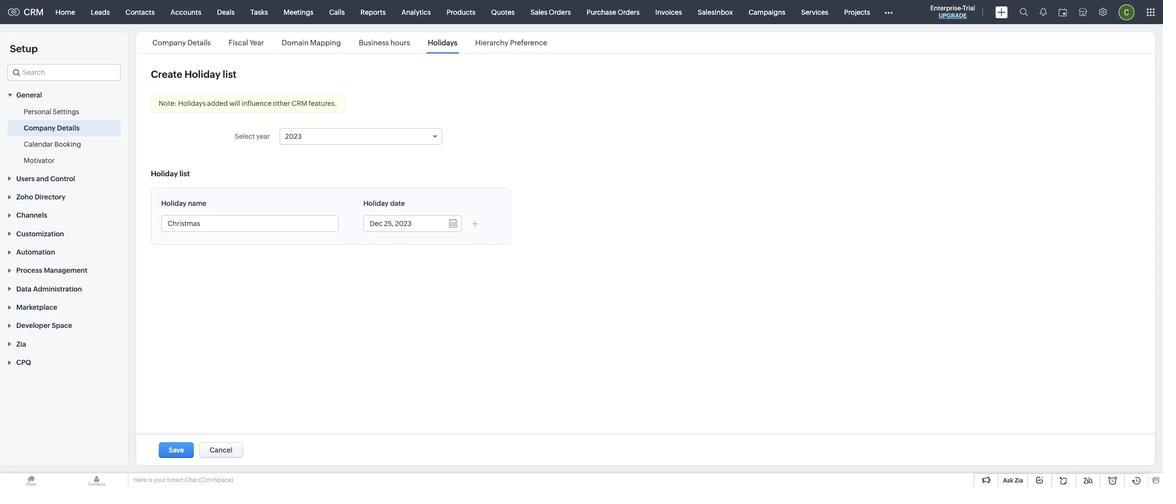 Task type: locate. For each thing, give the bounding box(es) containing it.
details inside general region
[[57, 125, 80, 132]]

2 orders from the left
[[618, 8, 640, 16]]

space
[[52, 322, 72, 330]]

holidays right note:
[[178, 100, 206, 108]]

company up calendar
[[24, 125, 56, 132]]

company
[[152, 38, 186, 47], [24, 125, 56, 132]]

developer space button
[[0, 317, 128, 335]]

domain mapping link
[[280, 38, 343, 47]]

details up create holiday list
[[188, 38, 211, 47]]

profile element
[[1114, 0, 1141, 24]]

company details link down accounts
[[151, 38, 212, 47]]

0 vertical spatial company
[[152, 38, 186, 47]]

MMM d, yyyy text field
[[364, 216, 443, 232]]

0 horizontal spatial company
[[24, 125, 56, 132]]

quotes
[[492, 8, 515, 16]]

1 vertical spatial company details
[[24, 125, 80, 132]]

users and control
[[16, 175, 75, 183]]

chats image
[[0, 474, 62, 488]]

holiday left name
[[161, 200, 187, 208]]

list
[[144, 32, 557, 53]]

services link
[[794, 0, 837, 24]]

crm left home link
[[24, 7, 44, 17]]

orders right purchase
[[618, 8, 640, 16]]

0 vertical spatial holidays
[[428, 38, 458, 47]]

crm
[[24, 7, 44, 17], [292, 100, 307, 108]]

products
[[447, 8, 476, 16]]

1 vertical spatial crm
[[292, 100, 307, 108]]

business hours link
[[358, 38, 412, 47]]

1 horizontal spatial crm
[[292, 100, 307, 108]]

0 vertical spatial company details
[[152, 38, 211, 47]]

holiday name
[[161, 200, 207, 208]]

business
[[359, 38, 389, 47]]

1 vertical spatial details
[[57, 125, 80, 132]]

zia inside dropdown button
[[16, 341, 26, 349]]

ask
[[1004, 478, 1014, 485]]

upgrade
[[939, 12, 968, 19]]

0 vertical spatial company details link
[[151, 38, 212, 47]]

enterprise-trial upgrade
[[931, 4, 976, 19]]

projects link
[[837, 0, 879, 24]]

name
[[188, 200, 207, 208]]

create holiday list
[[151, 69, 237, 80]]

save
[[169, 447, 184, 455]]

holiday for holiday list
[[151, 170, 178, 178]]

developer
[[16, 322, 50, 330]]

2023 field
[[280, 128, 443, 145]]

holiday date
[[364, 200, 405, 208]]

company details down accounts
[[152, 38, 211, 47]]

0 horizontal spatial orders
[[549, 8, 571, 16]]

motivator
[[24, 157, 55, 165]]

influence
[[242, 100, 272, 108]]

will
[[229, 100, 240, 108]]

0 horizontal spatial zia
[[16, 341, 26, 349]]

1 horizontal spatial company details
[[152, 38, 211, 47]]

smart
[[167, 478, 184, 485]]

and
[[36, 175, 49, 183]]

process management
[[16, 267, 88, 275]]

holidays down products
[[428, 38, 458, 47]]

select year
[[235, 133, 270, 141]]

1 horizontal spatial company details link
[[151, 38, 212, 47]]

0 horizontal spatial crm
[[24, 7, 44, 17]]

list
[[223, 69, 237, 80], [180, 170, 190, 178]]

orders
[[549, 8, 571, 16], [618, 8, 640, 16]]

date
[[390, 200, 405, 208]]

process
[[16, 267, 42, 275]]

0 horizontal spatial details
[[57, 125, 80, 132]]

home
[[56, 8, 75, 16]]

sales
[[531, 8, 548, 16]]

calls
[[329, 8, 345, 16]]

1 horizontal spatial details
[[188, 38, 211, 47]]

setup
[[10, 43, 38, 54]]

note: holidays added will influence other crm features.
[[159, 100, 337, 108]]

zia button
[[0, 335, 128, 354]]

1 horizontal spatial company
[[152, 38, 186, 47]]

select
[[235, 133, 255, 141]]

zia
[[16, 341, 26, 349], [1015, 478, 1024, 485]]

mapping
[[310, 38, 341, 47]]

domain
[[282, 38, 309, 47]]

company details link down personal settings "link"
[[24, 124, 80, 133]]

cpq button
[[0, 354, 128, 372]]

year
[[250, 38, 264, 47]]

business hours
[[359, 38, 410, 47]]

directory
[[35, 193, 65, 201]]

signals image
[[1041, 8, 1048, 16]]

trial
[[963, 4, 976, 12]]

crm right other
[[292, 100, 307, 108]]

1 horizontal spatial orders
[[618, 8, 640, 16]]

holiday up added
[[185, 69, 221, 80]]

zia right ask
[[1015, 478, 1024, 485]]

campaigns link
[[741, 0, 794, 24]]

calendar
[[24, 141, 53, 149]]

automation
[[16, 249, 55, 257]]

0 vertical spatial details
[[188, 38, 211, 47]]

1 vertical spatial zia
[[1015, 478, 1024, 485]]

holidays inside list
[[428, 38, 458, 47]]

invoices
[[656, 8, 683, 16]]

orders for purchase orders
[[618, 8, 640, 16]]

fiscal
[[229, 38, 248, 47]]

company details inside list
[[152, 38, 211, 47]]

0 horizontal spatial company details link
[[24, 124, 80, 133]]

booking
[[54, 141, 81, 149]]

list up will
[[223, 69, 237, 80]]

1 orders from the left
[[549, 8, 571, 16]]

0 horizontal spatial company details
[[24, 125, 80, 132]]

0 vertical spatial zia
[[16, 341, 26, 349]]

0 vertical spatial list
[[223, 69, 237, 80]]

1 vertical spatial list
[[180, 170, 190, 178]]

details up booking on the top of page
[[57, 125, 80, 132]]

data administration
[[16, 286, 82, 293]]

general
[[16, 91, 42, 99]]

year
[[256, 133, 270, 141]]

Holiday name text field
[[162, 216, 338, 232]]

zia up cpq
[[16, 341, 26, 349]]

personal settings
[[24, 108, 79, 116]]

holiday left date
[[364, 200, 389, 208]]

products link
[[439, 0, 484, 24]]

zoho directory button
[[0, 188, 128, 206]]

services
[[802, 8, 829, 16]]

company up create
[[152, 38, 186, 47]]

details
[[188, 38, 211, 47], [57, 125, 80, 132]]

create menu image
[[996, 6, 1009, 18]]

search element
[[1014, 0, 1035, 24]]

ask zia
[[1004, 478, 1024, 485]]

hierarchy preference link
[[474, 38, 549, 47]]

invoices link
[[648, 0, 690, 24]]

company details down personal settings "link"
[[24, 125, 80, 132]]

1 vertical spatial holidays
[[178, 100, 206, 108]]

data administration button
[[0, 280, 128, 298]]

1 vertical spatial company
[[24, 125, 56, 132]]

control
[[50, 175, 75, 183]]

orders right sales
[[549, 8, 571, 16]]

None field
[[7, 64, 121, 81]]

holiday up holiday name
[[151, 170, 178, 178]]

signals element
[[1035, 0, 1053, 24]]

holiday for holiday name
[[161, 200, 187, 208]]

note:
[[159, 100, 177, 108]]

contacts link
[[118, 0, 163, 24]]

list up holiday name
[[180, 170, 190, 178]]

1 horizontal spatial holidays
[[428, 38, 458, 47]]



Task type: describe. For each thing, give the bounding box(es) containing it.
enterprise-
[[931, 4, 963, 12]]

calendar image
[[1059, 8, 1068, 16]]

create menu element
[[990, 0, 1014, 24]]

0 horizontal spatial holidays
[[178, 100, 206, 108]]

reports link
[[353, 0, 394, 24]]

general region
[[0, 104, 128, 169]]

cpq
[[16, 359, 31, 367]]

0 vertical spatial crm
[[24, 7, 44, 17]]

accounts link
[[163, 0, 209, 24]]

added
[[207, 100, 228, 108]]

hours
[[391, 38, 410, 47]]

data
[[16, 286, 32, 293]]

purchase orders link
[[579, 0, 648, 24]]

users
[[16, 175, 35, 183]]

features.
[[309, 100, 337, 108]]

marketplace
[[16, 304, 57, 312]]

create
[[151, 69, 183, 80]]

other
[[273, 100, 290, 108]]

crm link
[[8, 7, 44, 17]]

company inside general region
[[24, 125, 56, 132]]

marketplace button
[[0, 298, 128, 317]]

motivator link
[[24, 156, 55, 166]]

users and control button
[[0, 169, 128, 188]]

quotes link
[[484, 0, 523, 24]]

fiscal year link
[[227, 38, 266, 47]]

zoho directory
[[16, 193, 65, 201]]

1 horizontal spatial zia
[[1015, 478, 1024, 485]]

sales orders
[[531, 8, 571, 16]]

salesinbox link
[[690, 0, 741, 24]]

tasks
[[251, 8, 268, 16]]

profile image
[[1120, 4, 1135, 20]]

fiscal year
[[229, 38, 264, 47]]

search image
[[1020, 8, 1029, 16]]

sales orders link
[[523, 0, 579, 24]]

general button
[[0, 86, 128, 104]]

0 horizontal spatial list
[[180, 170, 190, 178]]

chat
[[185, 478, 198, 485]]

holidays link
[[427, 38, 459, 47]]

accounts
[[171, 8, 201, 16]]

purchase orders
[[587, 8, 640, 16]]

leads link
[[83, 0, 118, 24]]

administration
[[33, 286, 82, 293]]

Other Modules field
[[879, 4, 900, 20]]

hierarchy
[[476, 38, 509, 47]]

channels button
[[0, 206, 128, 225]]

purchase
[[587, 8, 617, 16]]

holiday list
[[151, 170, 190, 178]]

process management button
[[0, 262, 128, 280]]

Search text field
[[8, 65, 120, 80]]

tasks link
[[243, 0, 276, 24]]

your
[[153, 478, 166, 485]]

projects
[[845, 8, 871, 16]]

holiday for holiday date
[[364, 200, 389, 208]]

analytics
[[402, 8, 431, 16]]

personal settings link
[[24, 107, 79, 117]]

preference
[[510, 38, 548, 47]]

customization
[[16, 230, 64, 238]]

developer space
[[16, 322, 72, 330]]

details inside list
[[188, 38, 211, 47]]

reports
[[361, 8, 386, 16]]

company details inside general region
[[24, 125, 80, 132]]

calendar booking link
[[24, 140, 81, 150]]

leads
[[91, 8, 110, 16]]

customization button
[[0, 225, 128, 243]]

analytics link
[[394, 0, 439, 24]]

domain mapping
[[282, 38, 341, 47]]

settings
[[53, 108, 79, 116]]

company inside list
[[152, 38, 186, 47]]

automation button
[[0, 243, 128, 262]]

1 vertical spatial company details link
[[24, 124, 80, 133]]

deals
[[217, 8, 235, 16]]

save button
[[159, 443, 194, 459]]

cancel
[[210, 447, 233, 455]]

contacts image
[[66, 474, 128, 488]]

1 horizontal spatial list
[[223, 69, 237, 80]]

calls link
[[322, 0, 353, 24]]

here is your smart chat (ctrl+space)
[[134, 478, 233, 485]]

list containing company details
[[144, 32, 557, 53]]

orders for sales orders
[[549, 8, 571, 16]]

2023
[[285, 133, 302, 141]]

home link
[[48, 0, 83, 24]]



Task type: vqa. For each thing, say whether or not it's contained in the screenshot.
logo
no



